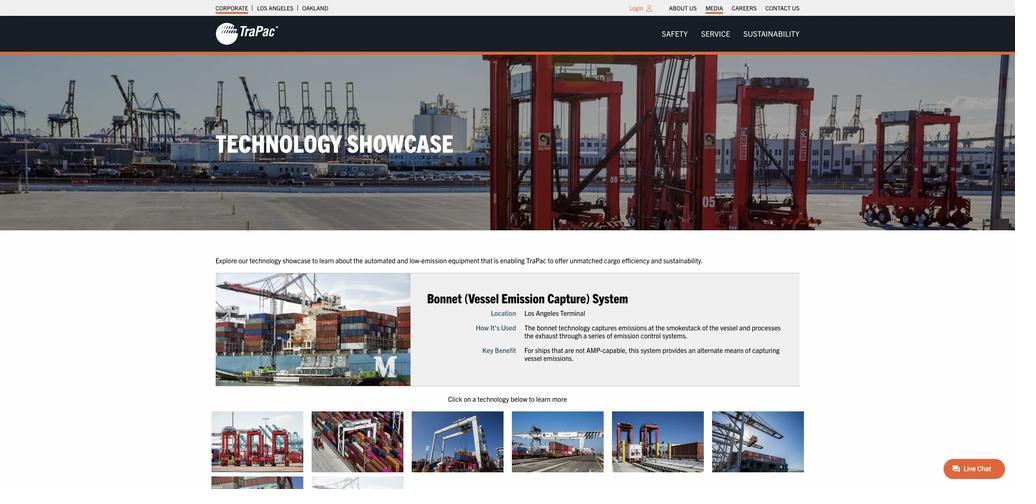 Task type: vqa. For each thing, say whether or not it's contained in the screenshot.
2023
no



Task type: locate. For each thing, give the bounding box(es) containing it.
and left processes
[[739, 323, 750, 331]]

a right on
[[473, 395, 476, 403]]

us for about us
[[689, 4, 697, 12]]

angeles up bonnet
[[536, 308, 559, 317]]

0 horizontal spatial to
[[312, 256, 318, 265]]

1 horizontal spatial vessel
[[720, 323, 738, 331]]

menu bar containing about us
[[665, 2, 804, 14]]

0 horizontal spatial emission
[[422, 256, 447, 265]]

1 horizontal spatial that
[[552, 346, 563, 354]]

efficiency
[[622, 256, 650, 265]]

angeles
[[269, 4, 294, 12], [536, 308, 559, 317]]

trapac los angeles automated stacking crane image
[[312, 411, 403, 473]]

technology inside the bonnet technology captures emissions at the smokestack of the vessel and processes the exhaust through a series of emission control systems.
[[559, 323, 590, 331]]

angeles for los angeles
[[269, 4, 294, 12]]

systems.
[[662, 331, 688, 339]]

amp-
[[586, 346, 602, 354]]

safety link
[[655, 25, 695, 42]]

vessel up means
[[720, 323, 738, 331]]

below
[[511, 395, 528, 403]]

emission inside the bonnet technology captures emissions at the smokestack of the vessel and processes the exhaust through a series of emission control systems.
[[614, 331, 639, 339]]

learn
[[320, 256, 334, 265], [536, 395, 551, 403]]

0 horizontal spatial technology
[[250, 256, 281, 265]]

enabling
[[500, 256, 525, 265]]

0 horizontal spatial los
[[257, 4, 267, 12]]

1 horizontal spatial a
[[583, 331, 587, 339]]

1 vertical spatial learn
[[536, 395, 551, 403]]

2 horizontal spatial technology
[[559, 323, 590, 331]]

los angeles link
[[257, 2, 294, 14]]

emission
[[501, 290, 545, 306]]

0 horizontal spatial angeles
[[269, 4, 294, 12]]

us right contact
[[792, 4, 800, 12]]

capturing
[[752, 346, 780, 354]]

los inside bonnet (vessel emission capture) system "main content"
[[524, 308, 534, 317]]

1 vertical spatial that
[[552, 346, 563, 354]]

us
[[689, 4, 697, 12], [792, 4, 800, 12]]

emission
[[422, 256, 447, 265], [614, 331, 639, 339]]

0 horizontal spatial vessel
[[524, 354, 542, 362]]

that left is on the left of page
[[481, 256, 493, 265]]

and inside the bonnet technology captures emissions at the smokestack of the vessel and processes the exhaust through a series of emission control systems.
[[739, 323, 750, 331]]

0 vertical spatial a
[[583, 331, 587, 339]]

1 vertical spatial menu bar
[[655, 25, 807, 42]]

control
[[641, 331, 661, 339]]

captures
[[592, 323, 617, 331]]

light image
[[647, 5, 653, 12]]

key benefit
[[482, 346, 516, 354]]

learn left about
[[320, 256, 334, 265]]

emissions.
[[543, 354, 574, 362]]

and right efficiency
[[651, 256, 662, 265]]

the right at
[[656, 323, 665, 331]]

1 horizontal spatial emission
[[614, 331, 639, 339]]

an
[[689, 346, 696, 354]]

0 vertical spatial los
[[257, 4, 267, 12]]

showcase
[[347, 127, 454, 158]]

menu bar up service
[[665, 2, 804, 14]]

of inside for ships that are not amp-capable, this system provides an alternate means of capturing vessel emissions.
[[745, 346, 751, 354]]

emission up this
[[614, 331, 639, 339]]

2 us from the left
[[792, 4, 800, 12]]

it's
[[490, 323, 500, 331]]

1 horizontal spatial to
[[529, 395, 535, 403]]

how it's used
[[476, 323, 516, 331]]

vessel
[[720, 323, 738, 331], [524, 354, 542, 362]]

to right showcase
[[312, 256, 318, 265]]

provides
[[663, 346, 687, 354]]

are
[[565, 346, 574, 354]]

and
[[397, 256, 408, 265], [651, 256, 662, 265], [739, 323, 750, 331]]

technology left below
[[478, 395, 509, 403]]

learn left more
[[536, 395, 551, 403]]

1 vertical spatial angeles
[[536, 308, 559, 317]]

technology down terminal
[[559, 323, 590, 331]]

to left the offer
[[548, 256, 554, 265]]

2 vertical spatial technology
[[478, 395, 509, 403]]

0 vertical spatial emission
[[422, 256, 447, 265]]

oakland link
[[302, 2, 328, 14]]

us inside about us link
[[689, 4, 697, 12]]

us right about
[[689, 4, 697, 12]]

capable,
[[602, 346, 627, 354]]

that
[[481, 256, 493, 265], [552, 346, 563, 354]]

to right below
[[529, 395, 535, 403]]

emission left equipment
[[422, 256, 447, 265]]

about
[[336, 256, 352, 265]]

0 vertical spatial angeles
[[269, 4, 294, 12]]

of
[[702, 323, 708, 331], [607, 331, 612, 339], [745, 346, 751, 354]]

angeles inside bonnet (vessel emission capture) system "main content"
[[536, 308, 559, 317]]

terminal
[[560, 308, 585, 317]]

vessel inside for ships that are not amp-capable, this system provides an alternate means of capturing vessel emissions.
[[524, 354, 542, 362]]

0 vertical spatial technology
[[250, 256, 281, 265]]

and left low- at the left
[[397, 256, 408, 265]]

media link
[[706, 2, 723, 14]]

for
[[524, 346, 534, 354]]

1 horizontal spatial angeles
[[536, 308, 559, 317]]

for ships that are not amp-capable, this system provides an alternate means of capturing vessel emissions.
[[524, 346, 780, 362]]

unmatched
[[570, 256, 603, 265]]

of right series
[[607, 331, 612, 339]]

service link
[[695, 25, 737, 42]]

technology right the 'our'
[[250, 256, 281, 265]]

los up 'corporate' image
[[257, 4, 267, 12]]

angeles inside los angeles link
[[269, 4, 294, 12]]

a
[[583, 331, 587, 339], [473, 395, 476, 403]]

menu bar containing safety
[[655, 25, 807, 42]]

smokestack
[[666, 323, 701, 331]]

1 vertical spatial technology
[[559, 323, 590, 331]]

technology for captures
[[559, 323, 590, 331]]

the
[[354, 256, 363, 265], [656, 323, 665, 331], [709, 323, 719, 331], [524, 331, 534, 339]]

1 vertical spatial emission
[[614, 331, 639, 339]]

on
[[464, 395, 471, 403]]

0 horizontal spatial of
[[607, 331, 612, 339]]

0 vertical spatial menu bar
[[665, 2, 804, 14]]

2 horizontal spatial of
[[745, 346, 751, 354]]

of right means
[[745, 346, 751, 354]]

contact us
[[766, 4, 800, 12]]

trapac los angeles automated radiation scanning image
[[612, 411, 704, 473]]

series
[[588, 331, 605, 339]]

menu bar
[[665, 2, 804, 14], [655, 25, 807, 42]]

to
[[312, 256, 318, 265], [548, 256, 554, 265], [529, 395, 535, 403]]

a left series
[[583, 331, 587, 339]]

1 horizontal spatial los
[[524, 308, 534, 317]]

not
[[575, 346, 585, 354]]

corporate link
[[216, 2, 248, 14]]

los inside los angeles link
[[257, 4, 267, 12]]

that left "are"
[[552, 346, 563, 354]]

used
[[501, 323, 516, 331]]

trapac
[[526, 256, 546, 265]]

1 vertical spatial vessel
[[524, 354, 542, 362]]

angeles left oakland
[[269, 4, 294, 12]]

menu bar down careers link
[[655, 25, 807, 42]]

2 horizontal spatial and
[[739, 323, 750, 331]]

location
[[491, 308, 516, 317]]

of right smokestack
[[702, 323, 708, 331]]

careers link
[[732, 2, 757, 14]]

0 vertical spatial vessel
[[720, 323, 738, 331]]

1 horizontal spatial learn
[[536, 395, 551, 403]]

1 horizontal spatial and
[[651, 256, 662, 265]]

technology
[[216, 127, 342, 158]]

automated
[[365, 256, 396, 265]]

technology
[[250, 256, 281, 265], [559, 323, 590, 331], [478, 395, 509, 403]]

(vessel
[[464, 290, 499, 306]]

about us link
[[669, 2, 697, 14]]

vessel left emissions.
[[524, 354, 542, 362]]

los up the the
[[524, 308, 534, 317]]

1 us from the left
[[689, 4, 697, 12]]

vessel inside the bonnet technology captures emissions at the smokestack of the vessel and processes the exhaust through a series of emission control systems.
[[720, 323, 738, 331]]

1 vertical spatial los
[[524, 308, 534, 317]]

exhaust
[[535, 331, 558, 339]]

0 horizontal spatial us
[[689, 4, 697, 12]]

how
[[476, 323, 489, 331]]

us inside contact us "link"
[[792, 4, 800, 12]]

0 vertical spatial learn
[[320, 256, 334, 265]]

about us
[[669, 4, 697, 12]]

corporate
[[216, 4, 248, 12]]

1 horizontal spatial us
[[792, 4, 800, 12]]

0 horizontal spatial that
[[481, 256, 493, 265]]

emissions
[[618, 323, 647, 331]]

bonnet (vessel emission capture) system main content
[[207, 255, 1015, 489]]

login link
[[630, 4, 643, 12]]

bonnet (vessel emission capture) system
[[427, 290, 628, 306]]

sustainability.
[[664, 256, 703, 265]]

0 horizontal spatial a
[[473, 395, 476, 403]]

that inside for ships that are not amp-capable, this system provides an alternate means of capturing vessel emissions.
[[552, 346, 563, 354]]

system
[[592, 290, 628, 306]]

los angeles terminal
[[524, 308, 585, 317]]

safety
[[662, 29, 688, 38]]



Task type: describe. For each thing, give the bounding box(es) containing it.
click on a technology below to learn more
[[448, 395, 567, 403]]

the right about
[[354, 256, 363, 265]]

ships
[[535, 346, 550, 354]]

service
[[701, 29, 730, 38]]

careers
[[732, 4, 757, 12]]

key
[[482, 346, 493, 354]]

sustainability
[[744, 29, 800, 38]]

los for los angeles terminal
[[524, 308, 534, 317]]

system
[[641, 346, 661, 354]]

login
[[630, 4, 643, 12]]

bonnet
[[427, 290, 462, 306]]

media
[[706, 4, 723, 12]]

at
[[648, 323, 654, 331]]

technology showcase
[[216, 127, 454, 158]]

contact
[[766, 4, 791, 12]]

2 horizontal spatial to
[[548, 256, 554, 265]]

1 horizontal spatial technology
[[478, 395, 509, 403]]

0 horizontal spatial learn
[[320, 256, 334, 265]]

the up alternate
[[709, 323, 719, 331]]

1 vertical spatial a
[[473, 395, 476, 403]]

showcase
[[283, 256, 311, 265]]

capture)
[[547, 290, 590, 306]]

trapac los angeles automated straddle carrier image
[[211, 411, 303, 473]]

the bonnet technology captures emissions at the smokestack of the vessel and processes the exhaust through a series of emission control systems.
[[524, 323, 781, 339]]

los for los angeles
[[257, 4, 267, 12]]

0 vertical spatial that
[[481, 256, 493, 265]]

the
[[524, 323, 535, 331]]

corporate image
[[216, 22, 278, 45]]

more
[[552, 395, 567, 403]]

means
[[724, 346, 744, 354]]

us for contact us
[[792, 4, 800, 12]]

low-
[[410, 256, 422, 265]]

equipment
[[448, 256, 480, 265]]

about
[[669, 4, 688, 12]]

los angeles
[[257, 4, 294, 12]]

is
[[494, 256, 499, 265]]

our
[[239, 256, 248, 265]]

sustainability link
[[737, 25, 807, 42]]

bonnet
[[537, 323, 557, 331]]

processes
[[752, 323, 781, 331]]

this
[[629, 346, 639, 354]]

contact us link
[[766, 2, 800, 14]]

1 horizontal spatial of
[[702, 323, 708, 331]]

alternate
[[697, 346, 723, 354]]

oakland
[[302, 4, 328, 12]]

technology for showcase
[[250, 256, 281, 265]]

the up for
[[524, 331, 534, 339]]

click
[[448, 395, 462, 403]]

0 horizontal spatial and
[[397, 256, 408, 265]]

a inside the bonnet technology captures emissions at the smokestack of the vessel and processes the exhaust through a series of emission control systems.
[[583, 331, 587, 339]]

explore
[[216, 256, 237, 265]]

cargo
[[604, 256, 620, 265]]

offer
[[555, 256, 568, 265]]

through
[[559, 331, 582, 339]]

benefit
[[495, 346, 516, 354]]

explore our technology showcase to learn about the automated and low-emission equipment that is enabling trapac to offer unmatched cargo efficiency and sustainability.
[[216, 256, 703, 265]]

angeles for los angeles terminal
[[536, 308, 559, 317]]



